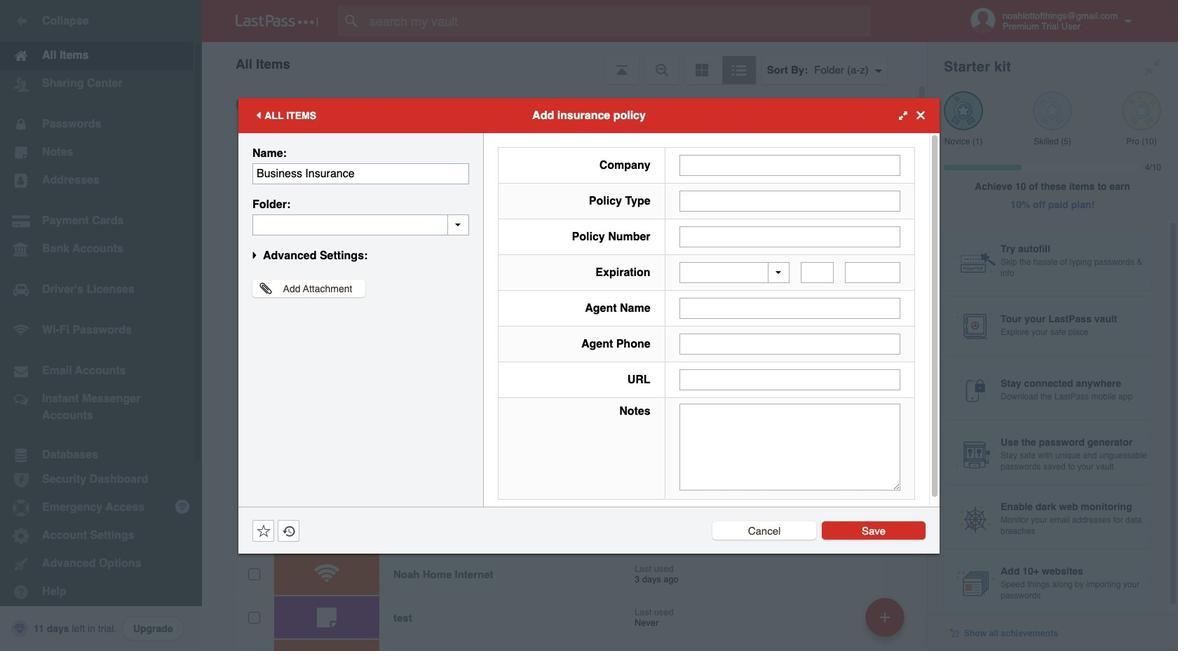 Task type: locate. For each thing, give the bounding box(es) containing it.
new item navigation
[[861, 594, 913, 652]]

main navigation navigation
[[0, 0, 202, 652]]

dialog
[[239, 98, 940, 554]]

None text field
[[253, 163, 469, 184], [679, 190, 901, 211], [253, 214, 469, 235], [801, 262, 834, 283], [845, 262, 901, 283], [679, 298, 901, 319], [679, 334, 901, 355], [253, 163, 469, 184], [679, 190, 901, 211], [253, 214, 469, 235], [801, 262, 834, 283], [845, 262, 901, 283], [679, 298, 901, 319], [679, 334, 901, 355]]

None text field
[[679, 155, 901, 176], [679, 226, 901, 247], [679, 370, 901, 391], [679, 404, 901, 491], [679, 155, 901, 176], [679, 226, 901, 247], [679, 370, 901, 391], [679, 404, 901, 491]]

vault options navigation
[[202, 42, 927, 84]]

lastpass image
[[236, 15, 318, 27]]

Search search field
[[338, 6, 899, 36]]



Task type: vqa. For each thing, say whether or not it's contained in the screenshot.
the New item navigation
yes



Task type: describe. For each thing, give the bounding box(es) containing it.
search my vault text field
[[338, 6, 899, 36]]

new item image
[[880, 613, 890, 623]]



